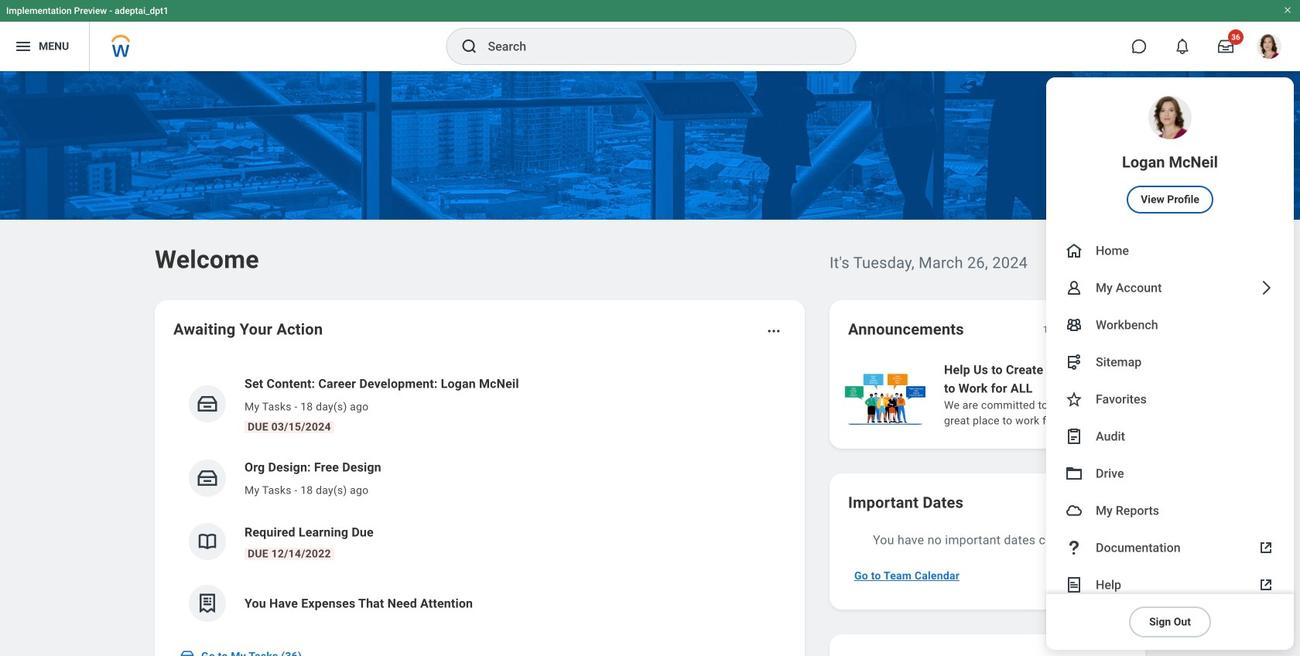 Task type: locate. For each thing, give the bounding box(es) containing it.
1 horizontal spatial list
[[842, 359, 1301, 431]]

4 menu item from the top
[[1047, 307, 1295, 344]]

home image
[[1065, 242, 1084, 260]]

dashboard expenses image
[[196, 592, 219, 616]]

5 menu item from the top
[[1047, 344, 1295, 381]]

book open image
[[196, 530, 219, 554]]

3 menu item from the top
[[1047, 269, 1295, 307]]

document image
[[1065, 576, 1084, 595]]

11 menu item from the top
[[1047, 567, 1295, 604]]

banner
[[0, 0, 1301, 650]]

chevron right small image
[[1107, 322, 1123, 338]]

chevron left small image
[[1079, 322, 1095, 338]]

menu item
[[1047, 77, 1295, 232], [1047, 232, 1295, 269], [1047, 269, 1295, 307], [1047, 307, 1295, 344], [1047, 344, 1295, 381], [1047, 381, 1295, 418], [1047, 418, 1295, 455], [1047, 455, 1295, 492], [1047, 492, 1295, 530], [1047, 530, 1295, 567], [1047, 567, 1295, 604]]

2 menu item from the top
[[1047, 232, 1295, 269]]

main content
[[0, 71, 1301, 657]]

justify image
[[14, 37, 33, 56]]

7 menu item from the top
[[1047, 418, 1295, 455]]

1 horizontal spatial inbox image
[[196, 393, 219, 416]]

list
[[842, 359, 1301, 431], [173, 362, 787, 635]]

chevron right image
[[1257, 279, 1276, 297]]

0 horizontal spatial inbox image
[[180, 649, 195, 657]]

9 menu item from the top
[[1047, 492, 1295, 530]]

star image
[[1065, 390, 1084, 409]]

notifications large image
[[1175, 39, 1191, 54]]

inbox image
[[196, 393, 219, 416], [180, 649, 195, 657]]

status
[[1044, 324, 1069, 336]]

menu
[[1047, 77, 1295, 650]]

question image
[[1065, 539, 1084, 558]]



Task type: describe. For each thing, give the bounding box(es) containing it.
contact card matrix manager image
[[1065, 316, 1084, 335]]

related actions image
[[767, 324, 782, 339]]

6 menu item from the top
[[1047, 381, 1295, 418]]

logan mcneil image
[[1257, 34, 1282, 59]]

search image
[[460, 37, 479, 56]]

0 vertical spatial inbox image
[[196, 393, 219, 416]]

user image
[[1065, 279, 1084, 297]]

1 menu item from the top
[[1047, 77, 1295, 232]]

endpoints image
[[1065, 353, 1084, 372]]

paste image
[[1065, 427, 1084, 446]]

0 horizontal spatial list
[[173, 362, 787, 635]]

8 menu item from the top
[[1047, 455, 1295, 492]]

inbox large image
[[1219, 39, 1234, 54]]

inbox image
[[196, 467, 219, 490]]

10 menu item from the top
[[1047, 530, 1295, 567]]

1 vertical spatial inbox image
[[180, 649, 195, 657]]

ext link image
[[1257, 576, 1276, 595]]

avatar image
[[1065, 502, 1084, 520]]

ext link image
[[1257, 539, 1276, 558]]

folder open image
[[1065, 465, 1084, 483]]

Search Workday  search field
[[488, 29, 824, 63]]

close environment banner image
[[1284, 5, 1293, 15]]



Task type: vqa. For each thing, say whether or not it's contained in the screenshot.
list to the right
yes



